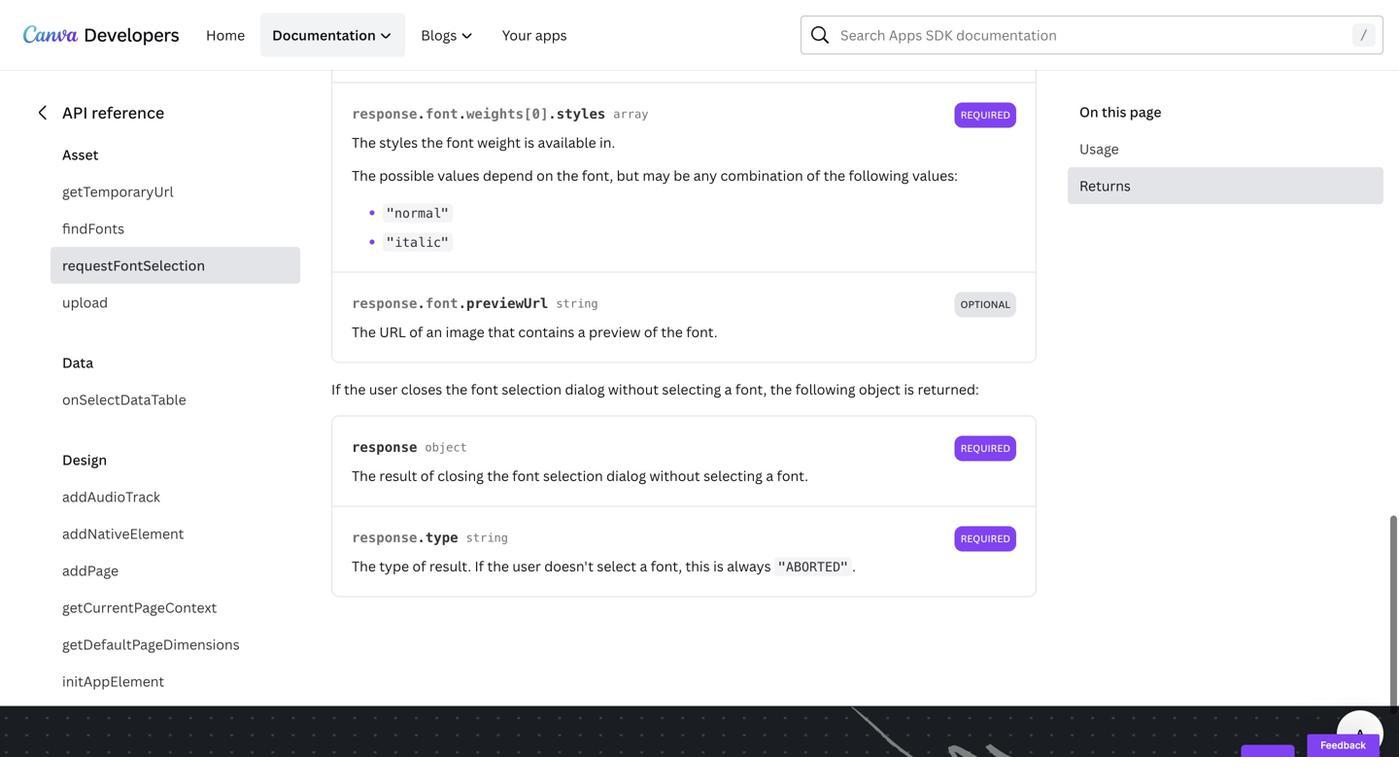 Task type: locate. For each thing, give the bounding box(es) containing it.
type
[[426, 530, 458, 546], [379, 557, 409, 575]]

a
[[578, 323, 586, 341], [725, 380, 732, 399], [766, 467, 774, 485], [640, 557, 647, 575]]

font
[[426, 106, 458, 122], [446, 133, 474, 152], [426, 296, 458, 312], [471, 380, 498, 399], [512, 467, 540, 485]]

of left an
[[409, 323, 423, 341]]

2 vertical spatial required
[[961, 532, 1011, 545]]

font down that
[[471, 380, 498, 399]]

response up url
[[352, 296, 417, 312]]

this right on
[[1102, 103, 1127, 121]]

0 vertical spatial without
[[608, 380, 659, 399]]

5 the from the top
[[352, 557, 376, 575]]

2 horizontal spatial font,
[[736, 380, 767, 399]]

styles up possible
[[379, 133, 418, 152]]

string inside response . font . previewurl string
[[556, 297, 598, 311]]

0 horizontal spatial is
[[524, 133, 535, 152]]

1 response from the top
[[352, 106, 417, 122]]

dialog down preview
[[565, 380, 605, 399]]

3 response from the top
[[352, 439, 417, 455]]

result
[[379, 467, 417, 485]]

dialog for closing
[[607, 467, 646, 485]]

following
[[849, 166, 909, 185], [796, 380, 856, 399]]

dialog up select
[[607, 467, 646, 485]]

api
[[62, 102, 88, 123]]

this left always
[[686, 557, 710, 575]]

1 vertical spatial object
[[425, 441, 467, 454]]

response for the type of result. if the user doesn't select a font, this is always
[[352, 530, 417, 546]]

2 response from the top
[[352, 296, 417, 312]]

1 vertical spatial dialog
[[607, 467, 646, 485]]

0 horizontal spatial string
[[466, 531, 508, 545]]

font up values
[[446, 133, 474, 152]]

2 the from the top
[[352, 166, 376, 185]]

may
[[643, 166, 670, 185]]

0 vertical spatial this
[[1102, 103, 1127, 121]]

response
[[352, 106, 417, 122], [352, 296, 417, 312], [352, 439, 417, 455], [352, 530, 417, 546]]

the for the result of closing the font selection dialog without selecting a font.
[[352, 467, 376, 485]]

1 vertical spatial selecting
[[704, 467, 763, 485]]

.
[[417, 106, 426, 122], [458, 106, 466, 122], [548, 106, 557, 122], [417, 296, 426, 312], [458, 296, 466, 312], [417, 530, 426, 546], [852, 557, 856, 575]]

"italic"
[[387, 235, 449, 250]]

2 horizontal spatial is
[[904, 380, 914, 399]]

font right the closing
[[512, 467, 540, 485]]

selection for closes
[[502, 380, 562, 399]]

the
[[352, 133, 376, 152], [352, 166, 376, 185], [352, 323, 376, 341], [352, 467, 376, 485], [352, 557, 376, 575]]

findfonts
[[62, 219, 124, 238]]

selecting
[[662, 380, 721, 399], [704, 467, 763, 485]]

1 vertical spatial user
[[512, 557, 541, 575]]

object left returned:
[[859, 380, 901, 399]]

0 vertical spatial string
[[556, 297, 598, 311]]

result.
[[429, 557, 471, 575]]

3 required from the top
[[961, 532, 1011, 545]]

0 horizontal spatial object
[[425, 441, 467, 454]]

0 vertical spatial if
[[331, 380, 341, 399]]

1 vertical spatial is
[[904, 380, 914, 399]]

returned:
[[918, 380, 979, 399]]

1 horizontal spatial object
[[859, 380, 901, 399]]

of down response . type string
[[413, 557, 426, 575]]

. down response object
[[417, 530, 426, 546]]

0 vertical spatial user
[[369, 380, 398, 399]]

this
[[1102, 103, 1127, 121], [686, 557, 710, 575]]

. down ""heavy""
[[417, 106, 426, 122]]

getdefaultpagedimensions
[[62, 635, 240, 654]]

user left doesn't
[[512, 557, 541, 575]]

preview
[[589, 323, 641, 341]]

string up result. in the bottom left of the page
[[466, 531, 508, 545]]

. up image
[[458, 296, 466, 312]]

1 horizontal spatial this
[[1102, 103, 1127, 121]]

1 the from the top
[[352, 133, 376, 152]]

response down "result"
[[352, 530, 417, 546]]

1 horizontal spatial font.
[[777, 467, 808, 485]]

response . font . weights[0] . styles array
[[352, 106, 649, 122]]

1 horizontal spatial dialog
[[607, 467, 646, 485]]

object
[[859, 380, 901, 399], [425, 441, 467, 454]]

is left returned:
[[904, 380, 914, 399]]

user left closes
[[369, 380, 398, 399]]

addnativeelement link
[[51, 515, 300, 552]]

. up available
[[548, 106, 557, 122]]

0 horizontal spatial if
[[331, 380, 341, 399]]

response up possible
[[352, 106, 417, 122]]

possible
[[379, 166, 434, 185]]

selection down the url of an image that contains a preview of the font. at top
[[502, 380, 562, 399]]

asset
[[62, 145, 99, 164]]

reference
[[92, 102, 164, 123]]

in.
[[600, 133, 615, 152]]

string inside response . type string
[[466, 531, 508, 545]]

without down if the user closes the font selection dialog without selecting a font, the following object is returned:
[[650, 467, 700, 485]]

canva developers logo image
[[23, 25, 179, 45]]

closes
[[401, 380, 442, 399]]

4 response from the top
[[352, 530, 417, 546]]

on
[[537, 166, 553, 185]]

the for the url of an image that contains a preview of the font.
[[352, 323, 376, 341]]

1 vertical spatial selection
[[543, 467, 603, 485]]

0 vertical spatial type
[[426, 530, 458, 546]]

response for the url of an image that contains a preview of the font.
[[352, 296, 417, 312]]

font. up if the user closes the font selection dialog without selecting a font, the following object is returned:
[[686, 323, 718, 341]]

0 vertical spatial selecting
[[662, 380, 721, 399]]

array
[[614, 108, 649, 121]]

/
[[1360, 27, 1369, 43]]

font.
[[686, 323, 718, 341], [777, 467, 808, 485]]

if right result. in the bottom left of the page
[[475, 557, 484, 575]]

1 vertical spatial styles
[[379, 133, 418, 152]]

0 vertical spatial styles
[[557, 106, 606, 122]]

initappelement link
[[51, 663, 300, 700]]

0 vertical spatial selection
[[502, 380, 562, 399]]

1 vertical spatial string
[[466, 531, 508, 545]]

data
[[62, 353, 93, 372]]

0 horizontal spatial user
[[369, 380, 398, 399]]

styles
[[557, 106, 606, 122], [379, 133, 418, 152]]

this inside "heading"
[[1102, 103, 1127, 121]]

response . type string
[[352, 530, 508, 546]]

of right "result"
[[421, 467, 434, 485]]

type down response . type string
[[379, 557, 409, 575]]

0 vertical spatial font.
[[686, 323, 718, 341]]

the type of result. if the user doesn't select a font, this is always "aborted" .
[[352, 557, 856, 575]]

1 vertical spatial type
[[379, 557, 409, 575]]

optional
[[961, 298, 1011, 311]]

1 vertical spatial font,
[[736, 380, 767, 399]]

url
[[379, 323, 406, 341]]

response object
[[352, 439, 467, 455]]

selection up doesn't
[[543, 467, 603, 485]]

3 the from the top
[[352, 323, 376, 341]]

type up result. in the bottom left of the page
[[426, 530, 458, 546]]

4 the from the top
[[352, 467, 376, 485]]

addpage
[[62, 561, 119, 580]]

1 vertical spatial if
[[475, 557, 484, 575]]

1 horizontal spatial styles
[[557, 106, 606, 122]]

font. for the result of closing the font selection dialog without selecting a font.
[[777, 467, 808, 485]]

user
[[369, 380, 398, 399], [512, 557, 541, 575]]

0 horizontal spatial font.
[[686, 323, 718, 341]]

string
[[556, 297, 598, 311], [466, 531, 508, 545]]

0 horizontal spatial font,
[[582, 166, 613, 185]]

selecting for font,
[[662, 380, 721, 399]]

0 vertical spatial required
[[961, 109, 1011, 122]]

but
[[617, 166, 639, 185]]

string up contains
[[556, 297, 598, 311]]

1 vertical spatial without
[[650, 467, 700, 485]]

font. for the url of an image that contains a preview of the font.
[[686, 323, 718, 341]]

object up the closing
[[425, 441, 467, 454]]

of for the url of an image that contains a preview of the font.
[[409, 323, 423, 341]]

if
[[331, 380, 341, 399], [475, 557, 484, 575]]

Search Apps SDK documentation text field
[[801, 16, 1384, 54]]

font. up "aborted"
[[777, 467, 808, 485]]

0 vertical spatial dialog
[[565, 380, 605, 399]]

if left closes
[[331, 380, 341, 399]]

is left always
[[713, 557, 724, 575]]

1 vertical spatial required
[[961, 442, 1011, 455]]

without for font,
[[608, 380, 659, 399]]

1 vertical spatial this
[[686, 557, 710, 575]]

styles up available
[[557, 106, 606, 122]]

1 horizontal spatial string
[[556, 297, 598, 311]]

api reference
[[62, 102, 164, 123]]

without down preview
[[608, 380, 659, 399]]

select
[[597, 557, 637, 575]]

is right weight
[[524, 133, 535, 152]]

1 required from the top
[[961, 109, 1011, 122]]

1 horizontal spatial type
[[426, 530, 458, 546]]

the result of closing the font selection dialog without selecting a font.
[[352, 467, 808, 485]]

2 vertical spatial is
[[713, 557, 724, 575]]

2 vertical spatial font,
[[651, 557, 682, 575]]

font,
[[582, 166, 613, 185], [736, 380, 767, 399], [651, 557, 682, 575]]

contains
[[518, 323, 575, 341]]

1 horizontal spatial user
[[512, 557, 541, 575]]

1 vertical spatial font.
[[777, 467, 808, 485]]

0 horizontal spatial dialog
[[565, 380, 605, 399]]

getcurrentpagecontext link
[[51, 589, 300, 626]]

font up an
[[426, 296, 458, 312]]

of for the result of closing the font selection dialog without selecting a font.
[[421, 467, 434, 485]]

selecting for font.
[[704, 467, 763, 485]]

0 vertical spatial object
[[859, 380, 901, 399]]

"normal"
[[387, 206, 449, 221]]

dialog
[[565, 380, 605, 399], [607, 467, 646, 485]]

0 horizontal spatial type
[[379, 557, 409, 575]]

selection
[[502, 380, 562, 399], [543, 467, 603, 485]]

returns link
[[1068, 167, 1384, 204]]

the url of an image that contains a preview of the font.
[[352, 323, 718, 341]]

values
[[438, 166, 480, 185]]

selection for closing
[[543, 467, 603, 485]]

weights[0]
[[466, 106, 548, 122]]

response up "result"
[[352, 439, 417, 455]]

addnativeelement
[[62, 524, 184, 543]]

on this page heading
[[1068, 101, 1384, 122]]

design
[[62, 450, 107, 469]]

depend
[[483, 166, 533, 185]]



Task type: vqa. For each thing, say whether or not it's contained in the screenshot.
or associated with that's
no



Task type: describe. For each thing, give the bounding box(es) containing it.
closing
[[438, 467, 484, 485]]

requestfontselection link
[[51, 247, 300, 284]]

addaudiotrack
[[62, 487, 160, 506]]

home link
[[194, 13, 257, 57]]

available
[[538, 133, 596, 152]]

usage
[[1080, 139, 1119, 158]]

0 vertical spatial following
[[849, 166, 909, 185]]

getdefaultpagedimensions link
[[51, 626, 300, 663]]

"aborted"
[[778, 559, 848, 575]]

your apps link
[[491, 13, 579, 57]]

any
[[694, 166, 717, 185]]

combination
[[721, 166, 803, 185]]

on
[[1080, 103, 1099, 121]]

the for the possible values depend on the font, but may be any combination of the following values:
[[352, 166, 376, 185]]

be
[[674, 166, 690, 185]]

1 vertical spatial following
[[796, 380, 856, 399]]

your apps
[[502, 26, 567, 44]]

of right combination
[[807, 166, 820, 185]]

gettemporaryurl link
[[51, 173, 300, 210]]

returns
[[1080, 176, 1131, 195]]

apps
[[535, 26, 567, 44]]

0 vertical spatial font,
[[582, 166, 613, 185]]

1 horizontal spatial if
[[475, 557, 484, 575]]

"ultrabold"
[[387, 16, 472, 31]]

0 horizontal spatial this
[[686, 557, 710, 575]]

font up the styles the font weight is available in. on the left of page
[[426, 106, 458, 122]]

your
[[502, 26, 532, 44]]

getcurrentpagecontext
[[62, 598, 217, 617]]

always
[[727, 557, 771, 575]]

1 horizontal spatial is
[[713, 557, 724, 575]]

blogs
[[421, 26, 457, 44]]

gettemporaryurl
[[62, 182, 174, 201]]

usage link
[[1068, 130, 1384, 167]]

object inside response object
[[425, 441, 467, 454]]

weight
[[477, 133, 521, 152]]

if the user closes the font selection dialog without selecting a font, the following object is returned:
[[331, 380, 979, 399]]

without for font.
[[650, 467, 700, 485]]

required for the possible values depend on the font, but may be any combination of the following values:
[[961, 109, 1011, 122]]

. up the styles the font weight is available in. on the left of page
[[458, 106, 466, 122]]

0 horizontal spatial styles
[[379, 133, 418, 152]]

previewurl
[[466, 296, 548, 312]]

upload
[[62, 293, 108, 311]]

upload link
[[51, 284, 300, 321]]

blogs button
[[409, 13, 487, 57]]

the styles the font weight is available in.
[[352, 133, 615, 152]]

addaudiotrack link
[[51, 478, 300, 515]]

page
[[1130, 103, 1162, 121]]

onselectdatatable link
[[51, 381, 300, 418]]

response for the result of closing the font selection dialog without selecting a font.
[[352, 439, 417, 455]]

requestfontselection
[[62, 256, 205, 275]]

dialog for closes
[[565, 380, 605, 399]]

initappelement
[[62, 672, 164, 690]]

documentation
[[272, 26, 376, 44]]

doesn't
[[544, 557, 594, 575]]

image
[[446, 323, 485, 341]]

that
[[488, 323, 515, 341]]

of for the type of result. if the user doesn't select a font, this is always "aborted" .
[[413, 557, 426, 575]]

findfonts link
[[51, 210, 300, 247]]

2 required from the top
[[961, 442, 1011, 455]]

values:
[[912, 166, 958, 185]]

of right preview
[[644, 323, 658, 341]]

response . font . previewurl string
[[352, 296, 598, 312]]

the for the styles the font weight is available in.
[[352, 133, 376, 152]]

an
[[426, 323, 442, 341]]

on this page
[[1080, 103, 1162, 121]]

. down "italic" at the left top
[[417, 296, 426, 312]]

addpage link
[[51, 552, 300, 589]]

1 horizontal spatial font,
[[651, 557, 682, 575]]

. right "aborted"
[[852, 557, 856, 575]]

"heavy"
[[387, 45, 441, 60]]

0 vertical spatial is
[[524, 133, 535, 152]]

the possible values depend on the font, but may be any combination of the following values:
[[352, 166, 958, 185]]

documentation button
[[261, 13, 405, 57]]

required for "aborted"
[[961, 532, 1011, 545]]

home
[[206, 26, 245, 44]]

onselectdatatable
[[62, 390, 186, 409]]



